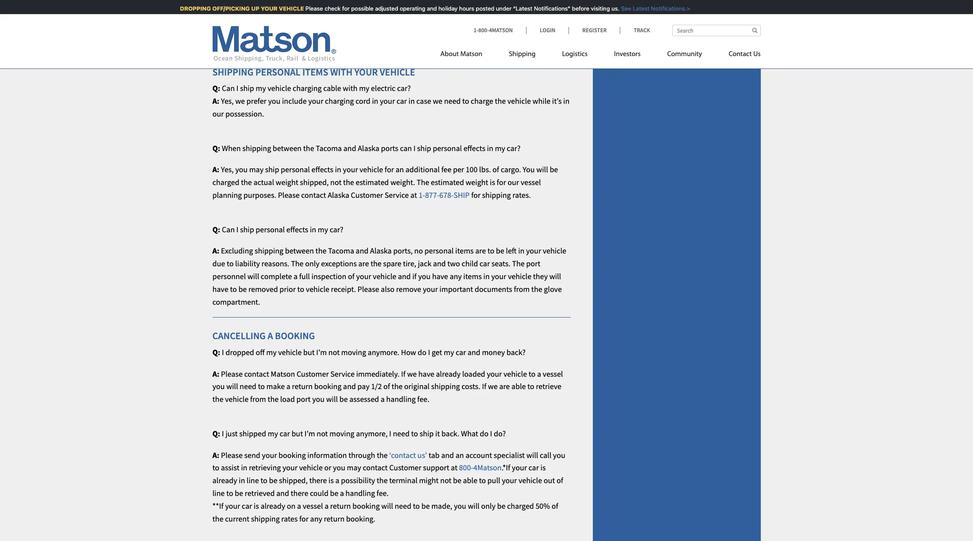 Task type: describe. For each thing, give the bounding box(es) containing it.
a up 'retrieve'
[[537, 369, 541, 379]]

made,
[[431, 501, 452, 512]]

vehicle up they
[[543, 246, 566, 256]]

i down shipping
[[236, 83, 238, 94]]

be right *please
[[239, 7, 247, 18]]

will right made,
[[468, 501, 480, 512]]

moving for anymore,
[[330, 429, 354, 439]]

will down the terminal
[[381, 501, 393, 512]]

before
[[567, 5, 585, 12]]

be left made,
[[421, 501, 430, 512]]

'contact
[[389, 450, 416, 461]]

ports
[[381, 143, 398, 153]]

i left dropped
[[222, 347, 224, 358]]

and inside tab and an account specialist will call you to assist in retrieving your vehicle or you may contact customer support at
[[441, 450, 454, 461]]

fee. inside .*if your car is already in line to be shipped, there is a possibility the terminal might not be able to pull your vehicle out of line to be retrieved and there could be a handling fee. **if your car is already on a vessel a return booking will need to be made, you will only be charged 50% of the current shipping rates for any return booking.
[[377, 489, 389, 499]]

i left do?
[[490, 429, 492, 439]]

make
[[266, 382, 285, 392]]

need inside yes, we prefer you include your charging cord in your car in case we need to charge the vehicle while it's in our possession.
[[444, 96, 461, 106]]

do?
[[494, 429, 506, 439]]

in inside yes, you may ship personal effects in your vehicle for an additional fee per 100 lbs. of cargo. you will be charged the actual weight shipped, not the estimated weight. the estimated weight is for our vessel planning purposes. please contact alaska customer service at
[[335, 165, 341, 175]]

0 vertical spatial check
[[320, 5, 336, 12]]

a: for please contact matson customer service immediately. if we have already loaded your vehicle to a vessel you will need to make a return booking and pay 1/2 of the original shipping costs. if we are able to retrieve the vehicle from the load port you will be assessed a handling fee.
[[212, 369, 219, 379]]

of inside excluding shipping between the tacoma and alaska ports, no personal items are to be left in your vehicle due to liability reasons. the only exceptions are the spare tire, jack and two child car seats. the port personnel will complete a full inspection of your vehicle and if you have any items in your vehicle they will have to be removed prior to vehicle receipt. please also remove your important documents from the glove compartment.
[[348, 272, 355, 282]]

prefer
[[247, 96, 267, 106]]

your down the electric
[[380, 96, 395, 106]]

cancelling a booking
[[212, 330, 315, 342]]

rates.
[[513, 190, 531, 200]]

vehicle down the back?
[[504, 369, 527, 379]]

please inside excluding shipping between the tacoma and alaska ports, no personal items are to be left in your vehicle due to liability reasons. the only exceptions are the spare tire, jack and two child car seats. the port personnel will complete a full inspection of your vehicle and if you have any items in your vehicle they will have to be removed prior to vehicle receipt. please also remove your important documents from the glove compartment.
[[358, 284, 379, 294]]

your down exceptions
[[356, 272, 371, 282]]

1 vertical spatial return
[[330, 501, 351, 512]]

a down could
[[325, 501, 329, 512]]

with
[[343, 83, 358, 94]]

customer inside please contact matson customer service immediately. if we have already loaded your vehicle to a vessel you will need to make a return booking and pay 1/2 of the original shipping costs. if we are able to retrieve the vehicle from the load port you will be assessed a handling fee.
[[297, 369, 329, 379]]

shipping personal items with your vehicle
[[212, 66, 415, 78]]

vehicle inside yes, you may ship personal effects in your vehicle for an additional fee per 100 lbs. of cargo. you will be charged the actual weight shipped, not the estimated weight. the estimated weight is for our vessel planning purposes. please contact alaska customer service at
[[360, 165, 383, 175]]

0 horizontal spatial do
[[418, 347, 427, 358]]

vehicle inside tab and an account specialist will call you to assist in retrieving your vehicle or you may contact customer support at
[[299, 463, 323, 473]]

of right 50%
[[552, 501, 558, 512]]

important
[[440, 284, 473, 294]]

my right "off"
[[266, 347, 277, 358]]

you inside excluding shipping between the tacoma and alaska ports, no personal items are to be left in your vehicle due to liability reasons. the only exceptions are the spare tire, jack and two child car seats. the port personnel will complete a full inspection of your vehicle and if you have any items in your vehicle they will have to be removed prior to vehicle receipt. please also remove your important documents from the glove compartment.
[[418, 272, 431, 282]]

vehicle up also
[[373, 272, 396, 282]]

our inside yes, we prefer you include your charging cord in your car in case we need to charge the vehicle while it's in our possession.
[[212, 109, 224, 119]]

account
[[466, 450, 492, 461]]

be down 800-4matson
[[453, 476, 461, 486]]

we right costs.
[[488, 382, 498, 392]]

0 vertical spatial are
[[475, 246, 486, 256]]

have inside please contact matson customer service immediately. if we have already loaded your vehicle to a vessel you will need to make a return booking and pay 1/2 of the original shipping costs. if we are able to retrieve the vehicle from the load port you will be assessed a handling fee.
[[418, 369, 434, 379]]

purposes.
[[244, 190, 276, 200]]

for right ship
[[471, 190, 481, 200]]

q: i just shipped my car but i'm not moving anymore, i need to ship it back. what do i do?
[[212, 429, 506, 439]]

vehicle inside *please be advised that if you deliver earlier than anticipated your vehicle will become available sooner and you will be responsible for port storage fees after your free time has expired. **please double check port hours of operation prior to delivery.
[[432, 7, 455, 18]]

assist
[[221, 463, 239, 473]]

i left just
[[222, 429, 224, 439]]

shipping inside .*if your car is already in line to be shipped, there is a possibility the terminal might not be able to pull your vehicle out of line to be retrieved and there could be a handling fee. **if your car is already on a vessel a return booking will need to be made, you will only be charged 50% of the current shipping rates for any return booking.
[[251, 514, 280, 524]]

will left assessed
[[326, 395, 338, 405]]

and inside please contact matson customer service immediately. if we have already loaded your vehicle to a vessel you will need to make a return booking and pay 1/2 of the original shipping costs. if we are able to retrieve the vehicle from the load port you will be assessed a handling fee.
[[343, 382, 356, 392]]

additional
[[406, 165, 440, 175]]

call
[[540, 450, 551, 461]]

will up expired.
[[457, 7, 468, 18]]

current
[[225, 514, 249, 524]]

your up current
[[225, 501, 240, 512]]

on
[[287, 501, 296, 512]]

sooner
[[530, 7, 553, 18]]

vessel inside please contact matson customer service immediately. if we have already loaded your vehicle to a vessel you will need to make a return booking and pay 1/2 of the original shipping costs. if we are able to retrieve the vehicle from the load port you will be assessed a handling fee.
[[543, 369, 563, 379]]

car right get
[[456, 347, 466, 358]]

1 vertical spatial your
[[354, 66, 378, 78]]

i right can
[[414, 143, 416, 153]]

q: for q: can i ship personal effects in my car?
[[212, 224, 220, 235]]

can for can i ship personal effects in my car?
[[222, 224, 235, 235]]

shipped, inside yes, you may ship personal effects in your vehicle for an additional fee per 100 lbs. of cargo. you will be charged the actual weight shipped, not the estimated weight. the estimated weight is for our vessel planning purposes. please contact alaska customer service at
[[300, 177, 329, 188]]

specialist
[[494, 450, 525, 461]]

your left free
[[375, 20, 390, 30]]

in inside .*if your car is already in line to be shipped, there is a possibility the terminal might not be able to pull your vehicle out of line to be retrieved and there could be a handling fee. **if your car is already on a vessel a return booking will need to be made, you will only be charged 50% of the current shipping rates for any return booking.
[[239, 476, 245, 486]]

be down retrieving
[[269, 476, 277, 486]]

ship right can
[[417, 143, 431, 153]]

a down 1/2
[[381, 395, 385, 405]]

login link
[[526, 27, 569, 34]]

it
[[435, 429, 440, 439]]

a down possibility
[[340, 489, 344, 499]]

be up double
[[240, 20, 248, 30]]

electric
[[371, 83, 396, 94]]

check inside *please be advised that if you deliver earlier than anticipated your vehicle will become available sooner and you will be responsible for port storage fees after your free time has expired. **please double check port hours of operation prior to delivery.
[[267, 33, 287, 43]]

receipt.
[[331, 284, 356, 294]]

us
[[753, 51, 761, 58]]

login
[[540, 27, 555, 34]]

handling inside please contact matson customer service immediately. if we have already loaded your vehicle to a vessel you will need to make a return booking and pay 1/2 of the original shipping costs. if we are able to retrieve the vehicle from the load port you will be assessed a handling fee.
[[386, 395, 416, 405]]

information
[[307, 450, 347, 461]]

vessel inside .*if your car is already in line to be shipped, there is a possibility the terminal might not be able to pull your vehicle out of line to be retrieved and there could be a handling fee. **if your car is already on a vessel a return booking will need to be made, you will only be charged 50% of the current shipping rates for any return booking.
[[303, 501, 323, 512]]

1 vertical spatial 800-
[[459, 463, 473, 473]]

contact us link
[[715, 46, 761, 65]]

port inside please contact matson customer service immediately. if we have already loaded your vehicle to a vessel you will need to make a return booking and pay 1/2 of the original shipping costs. if we are able to retrieve the vehicle from the load port you will be assessed a handling fee.
[[296, 395, 311, 405]]

a up the load
[[286, 382, 290, 392]]

your right remove
[[423, 284, 438, 294]]

1-800-4matson link
[[474, 27, 526, 34]]

1 vertical spatial already
[[212, 476, 237, 486]]

1- for 800-
[[474, 27, 478, 34]]

you
[[523, 165, 535, 175]]

us'
[[418, 450, 427, 461]]

notifications"
[[529, 5, 566, 12]]

the inside yes, you may ship personal effects in your vehicle for an additional fee per 100 lbs. of cargo. you will be charged the actual weight shipped, not the estimated weight. the estimated weight is for our vessel planning purposes. please contact alaska customer service at
[[417, 177, 429, 188]]

operating
[[395, 5, 421, 12]]

i'm for car
[[305, 429, 315, 439]]

shipping
[[509, 51, 536, 58]]

from inside please contact matson customer service immediately. if we have already loaded your vehicle to a vessel you will need to make a return booking and pay 1/2 of the original shipping costs. if we are able to retrieve the vehicle from the load port you will be assessed a handling fee.
[[250, 395, 266, 405]]

0 horizontal spatial vehicle
[[274, 5, 299, 12]]

my up cord
[[359, 83, 369, 94]]

is down retrieved
[[254, 501, 259, 512]]

1 vertical spatial car?
[[507, 143, 521, 153]]

pull
[[488, 476, 500, 486]]

your down "q: can i ship my vehicle charging cable with my electric car?"
[[308, 96, 323, 106]]

is down call
[[541, 463, 546, 473]]

you inside .*if your car is already in line to be shipped, there is a possibility the terminal might not be able to pull your vehicle out of line to be retrieved and there could be a handling fee. **if your car is already on a vessel a return booking will need to be made, you will only be charged 50% of the current shipping rates for any return booking.
[[454, 501, 466, 512]]

tacoma inside excluding shipping between the tacoma and alaska ports, no personal items are to be left in your vehicle due to liability reasons. the only exceptions are the spare tire, jack and two child car seats. the port personnel will complete a full inspection of your vehicle and if you have any items in your vehicle they will have to be removed prior to vehicle receipt. please also remove your important documents from the glove compartment.
[[328, 246, 354, 256]]

your down seats.
[[491, 272, 506, 282]]

be right could
[[330, 489, 338, 499]]

of inside yes, you may ship personal effects in your vehicle for an additional fee per 100 lbs. of cargo. you will be charged the actual weight shipped, not the estimated weight. the estimated weight is for our vessel planning purposes. please contact alaska customer service at
[[493, 165, 499, 175]]

a: for yes, you may ship personal effects in your vehicle for an additional fee per 100 lbs. of cargo. you will be charged the actual weight shipped, not the estimated weight. the estimated weight is for our vessel planning purposes. please contact alaska customer service at
[[212, 165, 219, 175]]

1 vertical spatial if
[[482, 382, 486, 392]]

and left holiday
[[422, 5, 432, 12]]

shipping inside please contact matson customer service immediately. if we have already loaded your vehicle to a vessel you will need to make a return booking and pay 1/2 of the original shipping costs. if we are able to retrieve the vehicle from the load port you will be assessed a handling fee.
[[431, 382, 460, 392]]

be down 'pull'
[[497, 501, 506, 512]]

q: for q: i dropped off my vehicle but i'm not moving anymore. how do i get my car and money back?
[[212, 347, 220, 358]]

charged inside .*if your car is already in line to be shipped, there is a possibility the terminal might not be able to pull your vehicle out of line to be retrieved and there could be a handling fee. **if your car is already on a vessel a return booking will need to be made, you will only be charged 50% of the current shipping rates for any return booking.
[[507, 501, 534, 512]]

0 vertical spatial tacoma
[[316, 143, 342, 153]]

your right left
[[526, 246, 541, 256]]

able inside please contact matson customer service immediately. if we have already loaded your vehicle to a vessel you will need to make a return booking and pay 1/2 of the original shipping costs. if we are able to retrieve the vehicle from the load port you will be assessed a handling fee.
[[512, 382, 526, 392]]

load
[[280, 395, 295, 405]]

case
[[416, 96, 431, 106]]

shipping link
[[496, 46, 549, 65]]

contact us
[[729, 51, 761, 58]]

for left possible
[[338, 5, 345, 12]]

might
[[419, 476, 439, 486]]

are inside please contact matson customer service immediately. if we have already loaded your vehicle to a vessel you will need to make a return booking and pay 1/2 of the original shipping costs. if we are able to retrieve the vehicle from the load port you will be assessed a handling fee.
[[499, 382, 510, 392]]

0 horizontal spatial if
[[401, 369, 406, 379]]

per
[[453, 165, 464, 175]]

track link
[[620, 27, 650, 34]]

contact inside tab and an account specialist will call you to assist in retrieving your vehicle or you may contact customer support at
[[363, 463, 388, 473]]

contact
[[729, 51, 752, 58]]

search image
[[752, 27, 758, 33]]

0 vertical spatial line
[[247, 476, 259, 486]]

1 estimated from the left
[[356, 177, 389, 188]]

shipping right when at the left of the page
[[242, 143, 271, 153]]

money
[[482, 347, 505, 358]]

matson inside about matson link
[[460, 51, 482, 58]]

q: can i ship my vehicle charging cable with my electric car?
[[212, 83, 411, 94]]

please up "assist"
[[221, 450, 243, 461]]

be up compartment. at the left bottom of page
[[239, 284, 247, 294]]

4matson
[[489, 27, 513, 34]]

your up retrieving
[[262, 450, 277, 461]]

port down that
[[288, 33, 303, 43]]

just
[[226, 429, 238, 439]]

and inside *please be advised that if you deliver earlier than anticipated your vehicle will become available sooner and you will be responsible for port storage fees after your free time has expired. **please double check port hours of operation prior to delivery.
[[554, 7, 567, 18]]

shipped, inside .*if your car is already in line to be shipped, there is a possibility the terminal might not be able to pull your vehicle out of line to be retrieved and there could be a handling fee. **if your car is already on a vessel a return booking will need to be made, you will only be charged 50% of the current shipping rates for any return booking.
[[279, 476, 308, 486]]

off/picking
[[208, 5, 245, 12]]

from inside excluding shipping between the tacoma and alaska ports, no personal items are to be left in your vehicle due to liability reasons. the only exceptions are the spare tire, jack and two child car seats. the port personnel will complete a full inspection of your vehicle and if you have any items in your vehicle they will have to be removed prior to vehicle receipt. please also remove your important documents from the glove compartment.
[[514, 284, 530, 294]]

also
[[381, 284, 395, 294]]

if inside *please be advised that if you deliver earlier than anticipated your vehicle will become available sooner and you will be responsible for port storage fees after your free time has expired. **please double check port hours of operation prior to delivery.
[[292, 7, 296, 18]]

please up storage in the top of the page
[[301, 5, 318, 12]]

1 horizontal spatial do
[[480, 429, 489, 439]]

0 horizontal spatial the
[[291, 259, 304, 269]]

.*if your car is already in line to be shipped, there is a possibility the terminal might not be able to pull your vehicle out of line to be retrieved and there could be a handling fee. **if your car is already on a vessel a return booking will need to be made, you will only be charged 50% of the current shipping rates for any return booking.
[[212, 463, 563, 524]]

for inside *please be advised that if you deliver earlier than anticipated your vehicle will become available sooner and you will be responsible for port storage fees after your free time has expired. **please double check port hours of operation prior to delivery.
[[290, 20, 299, 30]]

time
[[406, 20, 421, 30]]

yes, you may ship personal effects in your vehicle for an additional fee per 100 lbs. of cargo. you will be charged the actual weight shipped, not the estimated weight. the estimated weight is for our vessel planning purposes. please contact alaska customer service at
[[212, 165, 558, 200]]

alaska inside yes, you may ship personal effects in your vehicle for an additional fee per 100 lbs. of cargo. you will be charged the actual weight shipped, not the estimated weight. the estimated weight is for our vessel planning purposes. please contact alaska customer service at
[[328, 190, 349, 200]]

2 horizontal spatial the
[[512, 259, 525, 269]]

and up remove
[[398, 272, 411, 282]]

0 vertical spatial 800-
[[478, 27, 489, 34]]

retrieve
[[536, 382, 562, 392]]

dropping
[[175, 5, 206, 12]]

get
[[432, 347, 442, 358]]

2 vertical spatial return
[[324, 514, 345, 524]]

ports,
[[393, 246, 413, 256]]

0 vertical spatial items
[[455, 246, 474, 256]]

my up the cargo.
[[495, 143, 505, 153]]

0 vertical spatial have
[[432, 272, 448, 282]]

vessel inside yes, you may ship personal effects in your vehicle for an additional fee per 100 lbs. of cargo. you will be charged the actual weight shipped, not the estimated weight. the estimated weight is for our vessel planning purposes. please contact alaska customer service at
[[521, 177, 541, 188]]

charge
[[471, 96, 493, 106]]

a: for excluding shipping between the tacoma and alaska ports, no personal items are to be left in your vehicle due to liability reasons. the only exceptions are the spare tire, jack and two child car seats. the port personnel will complete a full inspection of your vehicle and if you have any items in your vehicle they will have to be removed prior to vehicle receipt. please also remove your important documents from the glove compartment.
[[212, 246, 219, 256]]

my right get
[[444, 347, 454, 358]]

booking inside .*if your car is already in line to be shipped, there is a possibility the terminal might not be able to pull your vehicle out of line to be retrieved and there could be a handling fee. **if your car is already on a vessel a return booking will need to be made, you will only be charged 50% of the current shipping rates for any return booking.
[[353, 501, 380, 512]]

that
[[276, 7, 290, 18]]

your right '.*if'
[[512, 463, 527, 473]]

q: i dropped off my vehicle but i'm not moving anymore. how do i get my car and money back?
[[212, 347, 526, 358]]

ship for my
[[240, 224, 254, 235]]

possibility
[[341, 476, 375, 486]]

0 vertical spatial alaska
[[358, 143, 379, 153]]

q: for q: when shipping between the tacoma and alaska ports can i ship personal effects in my car?
[[212, 143, 220, 153]]

spare
[[383, 259, 401, 269]]

ship left it
[[420, 429, 434, 439]]

**if
[[212, 501, 224, 512]]

your inside tab and an account specialist will call you to assist in retrieving your vehicle or you may contact customer support at
[[283, 463, 298, 473]]

already inside please contact matson customer service immediately. if we have already loaded your vehicle to a vessel you will need to make a return booking and pay 1/2 of the original shipping costs. if we are able to retrieve the vehicle from the load port you will be assessed a handling fee.
[[436, 369, 461, 379]]

need up 'contact
[[393, 429, 410, 439]]

retrieving
[[249, 463, 281, 473]]

any inside .*if your car is already in line to be shipped, there is a possibility the terminal might not be able to pull your vehicle out of line to be retrieved and there could be a handling fee. **if your car is already on a vessel a return booking will need to be made, you will only be charged 50% of the current shipping rates for any return booking.
[[310, 514, 322, 524]]

two
[[447, 259, 460, 269]]

of inside *please be advised that if you deliver earlier than anticipated your vehicle will become available sooner and you will be responsible for port storage fees after your free time has expired. **please double check port hours of operation prior to delivery.
[[325, 33, 332, 43]]

cancelling
[[212, 330, 266, 342]]

prior inside *please be advised that if you deliver earlier than anticipated your vehicle will become available sooner and you will be responsible for port storage fees after your free time has expired. **please double check port hours of operation prior to delivery.
[[367, 33, 383, 43]]

Search search field
[[672, 25, 761, 36]]

adjusted
[[370, 5, 394, 12]]

877-
[[425, 190, 439, 200]]

800-4matson
[[459, 463, 502, 473]]

could
[[310, 489, 328, 499]]

'contact us' link
[[389, 450, 427, 461]]

car inside excluding shipping between the tacoma and alaska ports, no personal items are to be left in your vehicle due to liability reasons. the only exceptions are the spare tire, jack and two child car seats. the port personnel will complete a full inspection of your vehicle and if you have any items in your vehicle they will have to be removed prior to vehicle receipt. please also remove your important documents from the glove compartment.
[[480, 259, 490, 269]]

yes, for you
[[221, 165, 234, 175]]

1- for 877-
[[419, 190, 425, 200]]

.*if
[[502, 463, 510, 473]]

need inside please contact matson customer service immediately. if we have already loaded your vehicle to a vessel you will need to make a return booking and pay 1/2 of the original shipping costs. if we are able to retrieve the vehicle from the load port you will be assessed a handling fee.
[[240, 382, 256, 392]]

a right on
[[297, 501, 301, 512]]

exceptions
[[321, 259, 357, 269]]

q: for q: can i ship my vehicle charging cable with my electric car?
[[212, 83, 220, 94]]

due
[[212, 259, 225, 269]]

"latest
[[508, 5, 528, 12]]

and left two
[[433, 259, 446, 269]]

register
[[582, 27, 607, 34]]

car right '.*if'
[[529, 463, 539, 473]]

lbs.
[[479, 165, 491, 175]]

and inside .*if your car is already in line to be shipped, there is a possibility the terminal might not be able to pull your vehicle out of line to be retrieved and there could be a handling fee. **if your car is already on a vessel a return booking will need to be made, you will only be charged 50% of the current shipping rates for any return booking.
[[276, 489, 289, 499]]

your up has
[[415, 7, 430, 18]]

will down liability
[[247, 272, 259, 282]]

vehicle up just
[[225, 395, 249, 405]]

will down dropped
[[226, 382, 238, 392]]

under
[[491, 5, 507, 12]]

we right case
[[433, 96, 443, 106]]

will up **please
[[226, 20, 238, 30]]

able inside .*if your car is already in line to be shipped, there is a possibility the terminal might not be able to pull your vehicle out of line to be retrieved and there could be a handling fee. **if your car is already on a vessel a return booking will need to be made, you will only be charged 50% of the current shipping rates for any return booking.
[[463, 476, 477, 486]]

operation
[[333, 33, 366, 43]]

need inside .*if your car is already in line to be shipped, there is a possibility the terminal might not be able to pull your vehicle out of line to be retrieved and there could be a handling fee. **if your car is already on a vessel a return booking will need to be made, you will only be charged 50% of the current shipping rates for any return booking.
[[395, 501, 411, 512]]

1-800-4matson
[[474, 27, 513, 34]]

personnel
[[212, 272, 246, 282]]

hours inside *please be advised that if you deliver earlier than anticipated your vehicle will become available sooner and you will be responsible for port storage fees after your free time has expired. **please double check port hours of operation prior to delivery.
[[304, 33, 323, 43]]

but for vehicle
[[303, 347, 315, 358]]

shipping left rates.
[[482, 190, 511, 200]]

anticipated
[[376, 7, 413, 18]]

contact inside please contact matson customer service immediately. if we have already loaded your vehicle to a vessel you will need to make a return booking and pay 1/2 of the original shipping costs. if we are able to retrieve the vehicle from the load port you will be assessed a handling fee.
[[244, 369, 269, 379]]

0 vertical spatial car?
[[397, 83, 411, 94]]

fee. inside please contact matson customer service immediately. if we have already loaded your vehicle to a vessel you will need to make a return booking and pay 1/2 of the original shipping costs. if we are able to retrieve the vehicle from the load port you will be assessed a handling fee.
[[417, 395, 429, 405]]

my up "prefer"
[[256, 83, 266, 94]]

1 vertical spatial there
[[291, 489, 308, 499]]

your down '.*if'
[[502, 476, 517, 486]]

vehicle down inspection
[[306, 284, 329, 294]]

0 vertical spatial effects
[[464, 143, 485, 153]]

send
[[244, 450, 260, 461]]

please contact matson customer service immediately. if we have already loaded your vehicle to a vessel you will need to make a return booking and pay 1/2 of the original shipping costs. if we are able to retrieve the vehicle from the load port you will be assessed a handling fee.
[[212, 369, 563, 405]]

0 horizontal spatial line
[[212, 489, 225, 499]]

notifications.>
[[646, 5, 686, 12]]

vehicle down personal
[[268, 83, 291, 94]]

to inside tab and an account specialist will call you to assist in retrieving your vehicle or you may contact customer support at
[[212, 463, 219, 473]]

be left retrieved
[[235, 489, 243, 499]]

but for car
[[292, 429, 303, 439]]

and up exceptions
[[356, 246, 369, 256]]

0 vertical spatial your
[[256, 5, 273, 12]]

items
[[302, 66, 328, 78]]

for down the cargo.
[[497, 177, 506, 188]]

customer inside tab and an account specialist will call you to assist in retrieving your vehicle or you may contact customer support at
[[389, 463, 422, 473]]

1 horizontal spatial there
[[309, 476, 327, 486]]

shipped
[[239, 429, 266, 439]]

we up original
[[407, 369, 417, 379]]

has
[[423, 20, 434, 30]]

glove
[[544, 284, 562, 294]]



Task type: locate. For each thing, give the bounding box(es) containing it.
3 a: from the top
[[212, 246, 219, 256]]

1 horizontal spatial check
[[320, 5, 336, 12]]

we up possession.
[[235, 96, 245, 106]]

able left 'retrieve'
[[512, 382, 526, 392]]

1 horizontal spatial your
[[354, 66, 378, 78]]

investors
[[614, 51, 641, 58]]

items
[[455, 246, 474, 256], [463, 272, 482, 282]]

0 vertical spatial able
[[512, 382, 526, 392]]

of right out
[[557, 476, 563, 486]]

0 horizontal spatial weight
[[276, 177, 298, 188]]

1 horizontal spatial our
[[508, 177, 519, 188]]

vessel up 'retrieve'
[[543, 369, 563, 379]]

only down 'pull'
[[481, 501, 496, 512]]

fee. down original
[[417, 395, 429, 405]]

we
[[235, 96, 245, 106], [433, 96, 443, 106], [407, 369, 417, 379], [488, 382, 498, 392]]

0 vertical spatial vessel
[[521, 177, 541, 188]]

service inside yes, you may ship personal effects in your vehicle for an additional fee per 100 lbs. of cargo. you will be charged the actual weight shipped, not the estimated weight. the estimated weight is for our vessel planning purposes. please contact alaska customer service at
[[385, 190, 409, 200]]

weight
[[276, 177, 298, 188], [466, 177, 488, 188]]

shipping up 'reasons.'
[[255, 246, 283, 256]]

0 vertical spatial between
[[273, 143, 302, 153]]

earlier
[[336, 7, 357, 18]]

charging
[[293, 83, 322, 94], [325, 96, 354, 106]]

alaska inside excluding shipping between the tacoma and alaska ports, no personal items are to be left in your vehicle due to liability reasons. the only exceptions are the spare tire, jack and two child car seats. the port personnel will complete a full inspection of your vehicle and if you have any items in your vehicle they will have to be removed prior to vehicle receipt. please also remove your important documents from the glove compartment.
[[370, 246, 392, 256]]

a inside excluding shipping between the tacoma and alaska ports, no personal items are to be left in your vehicle due to liability reasons. the only exceptions are the spare tire, jack and two child car seats. the port personnel will complete a full inspection of your vehicle and if you have any items in your vehicle they will have to be removed prior to vehicle receipt. please also remove your important documents from the glove compartment.
[[294, 272, 298, 282]]

2 estimated from the left
[[431, 177, 464, 188]]

1 horizontal spatial line
[[247, 476, 259, 486]]

4 a: from the top
[[212, 369, 219, 379]]

q: for q: i just shipped my car but i'm not moving anymore, i need to ship it back. what do i do?
[[212, 429, 220, 439]]

2 horizontal spatial vessel
[[543, 369, 563, 379]]

weight up 1-877-678-ship for shipping rates.
[[466, 177, 488, 188]]

advised
[[249, 7, 275, 18]]

please inside please contact matson customer service immediately. if we have already loaded your vehicle to a vessel you will need to make a return booking and pay 1/2 of the original shipping costs. if we are able to retrieve the vehicle from the load port you will be assessed a handling fee.
[[221, 369, 243, 379]]

between up actual at the top left
[[273, 143, 302, 153]]

0 horizontal spatial may
[[249, 165, 264, 175]]

personal inside excluding shipping between the tacoma and alaska ports, no personal items are to be left in your vehicle due to liability reasons. the only exceptions are the spare tire, jack and two child car seats. the port personnel will complete a full inspection of your vehicle and if you have any items in your vehicle they will have to be removed prior to vehicle receipt. please also remove your important documents from the glove compartment.
[[425, 246, 454, 256]]

your inside yes, you may ship personal effects in your vehicle for an additional fee per 100 lbs. of cargo. you will be charged the actual weight shipped, not the estimated weight. the estimated weight is for our vessel planning purposes. please contact alaska customer service at
[[343, 165, 358, 175]]

1- left 678-
[[419, 190, 425, 200]]

at right support
[[451, 463, 458, 473]]

5 q: from the top
[[212, 429, 220, 439]]

can
[[222, 83, 235, 94], [222, 224, 235, 235]]

our
[[212, 109, 224, 119], [508, 177, 519, 188]]

0 horizontal spatial matson
[[271, 369, 295, 379]]

an inside tab and an account specialist will call you to assist in retrieving your vehicle or you may contact customer support at
[[456, 450, 464, 461]]

possession.
[[225, 109, 264, 119]]

1 vertical spatial yes,
[[221, 165, 234, 175]]

an
[[396, 165, 404, 175], [456, 450, 464, 461]]

q: left dropped
[[212, 347, 220, 358]]

i left get
[[428, 347, 430, 358]]

vessel down you
[[521, 177, 541, 188]]

latest
[[628, 5, 645, 12]]

0 vertical spatial hours
[[455, 5, 470, 12]]

my right shipped
[[268, 429, 278, 439]]

in inside tab and an account specialist will call you to assist in retrieving your vehicle or you may contact customer support at
[[241, 463, 247, 473]]

0 vertical spatial yes,
[[221, 96, 234, 106]]

0 horizontal spatial handling
[[346, 489, 375, 499]]

effects for yes, you may ship personal effects in your vehicle for an additional fee per 100 lbs. of cargo. you will be charged the actual weight shipped, not the estimated weight. the estimated weight is for our vessel planning purposes. please contact alaska customer service at
[[312, 165, 333, 175]]

yes, inside yes, you may ship personal effects in your vehicle for an additional fee per 100 lbs. of cargo. you will be charged the actual weight shipped, not the estimated weight. the estimated weight is for our vessel planning purposes. please contact alaska customer service at
[[221, 165, 234, 175]]

it's
[[552, 96, 562, 106]]

retrieved
[[245, 489, 275, 499]]

1 horizontal spatial estimated
[[431, 177, 464, 188]]

posted
[[471, 5, 490, 12]]

service up assessed
[[330, 369, 355, 379]]

1 vertical spatial booking
[[279, 450, 306, 461]]

if inside excluding shipping between the tacoma and alaska ports, no personal items are to be left in your vehicle due to liability reasons. the only exceptions are the spare tire, jack and two child car seats. the port personnel will complete a full inspection of your vehicle and if you have any items in your vehicle they will have to be removed prior to vehicle receipt. please also remove your important documents from the glove compartment.
[[412, 272, 417, 282]]

be inside please contact matson customer service immediately. if we have already loaded your vehicle to a vessel you will need to make a return booking and pay 1/2 of the original shipping costs. if we are able to retrieve the vehicle from the load port you will be assessed a handling fee.
[[339, 395, 348, 405]]

us.
[[607, 5, 615, 12]]

will
[[457, 7, 468, 18], [226, 20, 238, 30], [536, 165, 548, 175], [247, 272, 259, 282], [549, 272, 561, 282], [226, 382, 238, 392], [326, 395, 338, 405], [527, 450, 538, 461], [381, 501, 393, 512], [468, 501, 480, 512]]

see
[[617, 5, 627, 12]]

charged inside yes, you may ship personal effects in your vehicle for an additional fee per 100 lbs. of cargo. you will be charged the actual weight shipped, not the estimated weight. the estimated weight is for our vessel planning purposes. please contact alaska customer service at
[[212, 177, 239, 188]]

seats.
[[492, 259, 511, 269]]

1 horizontal spatial already
[[261, 501, 285, 512]]

1/2
[[371, 382, 382, 392]]

0 vertical spatial prior
[[367, 33, 383, 43]]

at inside tab and an account specialist will call you to assist in retrieving your vehicle or you may contact customer support at
[[451, 463, 458, 473]]

1 yes, from the top
[[221, 96, 234, 106]]

0 horizontal spatial booking
[[279, 450, 306, 461]]

your
[[256, 5, 273, 12], [354, 66, 378, 78]]

car right shipped
[[280, 429, 290, 439]]

compartment.
[[212, 297, 260, 307]]

need right case
[[444, 96, 461, 106]]

800-
[[478, 27, 489, 34], [459, 463, 473, 473]]

line up retrieved
[[247, 476, 259, 486]]

from right "documents" on the bottom of the page
[[514, 284, 530, 294]]

vehicle left out
[[519, 476, 542, 486]]

charging for vehicle
[[293, 83, 322, 94]]

from left the load
[[250, 395, 266, 405]]

charging for your
[[325, 96, 354, 106]]

matson inside please contact matson customer service immediately. if we have already loaded your vehicle to a vessel you will need to make a return booking and pay 1/2 of the original shipping costs. if we are able to retrieve the vehicle from the load port you will be assessed a handling fee.
[[271, 369, 295, 379]]

1 a: from the top
[[212, 96, 219, 106]]

1 vertical spatial items
[[463, 272, 482, 282]]

be inside yes, you may ship personal effects in your vehicle for an additional fee per 100 lbs. of cargo. you will be charged the actual weight shipped, not the estimated weight. the estimated weight is for our vessel planning purposes. please contact alaska customer service at
[[550, 165, 558, 175]]

shipping inside excluding shipping between the tacoma and alaska ports, no personal items are to be left in your vehicle due to liability reasons. the only exceptions are the spare tire, jack and two child car seats. the port personnel will complete a full inspection of your vehicle and if you have any items in your vehicle they will have to be removed prior to vehicle receipt. please also remove your important documents from the glove compartment.
[[255, 246, 283, 256]]

charged
[[212, 177, 239, 188], [507, 501, 534, 512]]

will inside tab and an account specialist will call you to assist in retrieving your vehicle or you may contact customer support at
[[527, 450, 538, 461]]

yes, for we
[[221, 96, 234, 106]]

for up the weight.
[[385, 165, 394, 175]]

your right up
[[256, 5, 273, 12]]

of right 1/2
[[383, 382, 390, 392]]

2 horizontal spatial contact
[[363, 463, 388, 473]]

service down the weight.
[[385, 190, 409, 200]]

contact inside yes, you may ship personal effects in your vehicle for an additional fee per 100 lbs. of cargo. you will be charged the actual weight shipped, not the estimated weight. the estimated weight is for our vessel planning purposes. please contact alaska customer service at
[[301, 190, 326, 200]]

need
[[444, 96, 461, 106], [240, 382, 256, 392], [393, 429, 410, 439], [395, 501, 411, 512]]

booking.
[[346, 514, 375, 524]]

0 horizontal spatial our
[[212, 109, 224, 119]]

1 vertical spatial between
[[285, 246, 314, 256]]

2 weight from the left
[[466, 177, 488, 188]]

for inside .*if your car is already in line to be shipped, there is a possibility the terminal might not be able to pull your vehicle out of line to be retrieved and there could be a handling fee. **if your car is already on a vessel a return booking will need to be made, you will only be charged 50% of the current shipping rates for any return booking.
[[299, 514, 309, 524]]

prior down complete
[[280, 284, 296, 294]]

1 vertical spatial alaska
[[328, 190, 349, 200]]

2 vertical spatial already
[[261, 501, 285, 512]]

0 vertical spatial customer
[[351, 190, 383, 200]]

0 horizontal spatial are
[[358, 259, 369, 269]]

1 vertical spatial vehicle
[[380, 66, 415, 78]]

moving for anymore.
[[341, 347, 366, 358]]

of down storage in the top of the page
[[325, 33, 332, 43]]

between up the full
[[285, 246, 314, 256]]

1-877-678-ship for shipping rates.
[[419, 190, 531, 200]]

0 horizontal spatial 800-
[[459, 463, 473, 473]]

effects for q: can i ship personal effects in my car?
[[286, 224, 308, 235]]

1 weight from the left
[[276, 177, 298, 188]]

1 horizontal spatial car?
[[397, 83, 411, 94]]

2 vertical spatial effects
[[286, 224, 308, 235]]

1 horizontal spatial charging
[[325, 96, 354, 106]]

investors link
[[601, 46, 654, 65]]

a: for yes, we prefer you include your charging cord in your car in case we need to charge the vehicle while it's in our possession.
[[212, 96, 219, 106]]

are right exceptions
[[358, 259, 369, 269]]

0 vertical spatial i'm
[[316, 347, 327, 358]]

1 vertical spatial our
[[508, 177, 519, 188]]

any inside excluding shipping between the tacoma and alaska ports, no personal items are to be left in your vehicle due to liability reasons. the only exceptions are the spare tire, jack and two child car seats. the port personnel will complete a full inspection of your vehicle and if you have any items in your vehicle they will have to be removed prior to vehicle receipt. please also remove your important documents from the glove compartment.
[[450, 272, 462, 282]]

vehicle
[[274, 5, 299, 12], [380, 66, 415, 78]]

1 vertical spatial shipped,
[[279, 476, 308, 486]]

yes, down when at the left of the page
[[221, 165, 234, 175]]

1 vertical spatial are
[[358, 259, 369, 269]]

my up exceptions
[[318, 224, 328, 235]]

4 q: from the top
[[212, 347, 220, 358]]

1 vertical spatial at
[[451, 463, 458, 473]]

1 vertical spatial charged
[[507, 501, 534, 512]]

1-877-678-ship link
[[419, 190, 470, 200]]

personal inside yes, you may ship personal effects in your vehicle for an additional fee per 100 lbs. of cargo. you will be charged the actual weight shipped, not the estimated weight. the estimated weight is for our vessel planning purposes. please contact alaska customer service at
[[281, 165, 310, 175]]

service inside please contact matson customer service immediately. if we have already loaded your vehicle to a vessel you will need to make a return booking and pay 1/2 of the original shipping costs. if we are able to retrieve the vehicle from the load port you will be assessed a handling fee.
[[330, 369, 355, 379]]

at
[[410, 190, 417, 200], [451, 463, 458, 473]]

logistics
[[562, 51, 588, 58]]

inspection
[[312, 272, 346, 282]]

when
[[222, 143, 241, 153]]

1 horizontal spatial only
[[481, 501, 496, 512]]

2 vertical spatial contact
[[363, 463, 388, 473]]

the inside yes, we prefer you include your charging cord in your car in case we need to charge the vehicle while it's in our possession.
[[495, 96, 506, 106]]

2 vertical spatial car?
[[330, 224, 343, 235]]

q: when shipping between the tacoma and alaska ports can i ship personal effects in my car?
[[212, 143, 521, 153]]

port inside excluding shipping between the tacoma and alaska ports, no personal items are to be left in your vehicle due to liability reasons. the only exceptions are the spare tire, jack and two child car seats. the port personnel will complete a full inspection of your vehicle and if you have any items in your vehicle they will have to be removed prior to vehicle receipt. please also remove your important documents from the glove compartment.
[[526, 259, 540, 269]]

and left before
[[554, 7, 567, 18]]

2 horizontal spatial effects
[[464, 143, 485, 153]]

None search field
[[672, 25, 761, 36]]

0 horizontal spatial from
[[250, 395, 266, 405]]

ship for cable
[[240, 83, 254, 94]]

shipping left rates
[[251, 514, 280, 524]]

fee. down tab and an account specialist will call you to assist in retrieving your vehicle or you may contact customer support at at the bottom of page
[[377, 489, 389, 499]]

1 vertical spatial can
[[222, 224, 235, 235]]

is down or
[[329, 476, 334, 486]]

1 horizontal spatial booking
[[314, 382, 342, 392]]

alaska
[[358, 143, 379, 153], [328, 190, 349, 200], [370, 246, 392, 256]]

1 horizontal spatial prior
[[367, 33, 383, 43]]

q: can i ship personal effects in my car?
[[212, 224, 343, 235]]

shipping left costs.
[[431, 382, 460, 392]]

through
[[349, 450, 375, 461]]

2 yes, from the top
[[221, 165, 234, 175]]

port
[[301, 20, 315, 30], [288, 33, 303, 43], [526, 259, 540, 269], [296, 395, 311, 405]]

1 can from the top
[[222, 83, 235, 94]]

may
[[249, 165, 264, 175], [347, 463, 361, 473]]

planning
[[212, 190, 242, 200]]

need down the terminal
[[395, 501, 411, 512]]

our down the cargo.
[[508, 177, 519, 188]]

and left money
[[468, 347, 480, 358]]

booking inside please contact matson customer service immediately. if we have already loaded your vehicle to a vessel you will need to make a return booking and pay 1/2 of the original shipping costs. if we are able to retrieve the vehicle from the load port you will be assessed a handling fee.
[[314, 382, 342, 392]]

about matson
[[440, 51, 482, 58]]

hours left posted
[[455, 5, 470, 12]]

i right anymore,
[[389, 429, 391, 439]]

charging inside yes, we prefer you include your charging cord in your car in case we need to charge the vehicle while it's in our possession.
[[325, 96, 354, 106]]

handling
[[386, 395, 416, 405], [346, 489, 375, 499]]

a: please send your booking information through the 'contact us'
[[212, 450, 427, 461]]

0 vertical spatial can
[[222, 83, 235, 94]]

and up on
[[276, 489, 289, 499]]

1 horizontal spatial if
[[412, 272, 417, 282]]

return inside please contact matson customer service immediately. if we have already loaded your vehicle to a vessel you will need to make a return booking and pay 1/2 of the original shipping costs. if we are able to retrieve the vehicle from the load port you will be assessed a handling fee.
[[292, 382, 313, 392]]

yes, inside yes, we prefer you include your charging cord in your car in case we need to charge the vehicle while it's in our possession.
[[221, 96, 234, 106]]

1 vertical spatial vessel
[[543, 369, 563, 379]]

of
[[325, 33, 332, 43], [493, 165, 499, 175], [348, 272, 355, 282], [383, 382, 390, 392], [557, 476, 563, 486], [552, 501, 558, 512]]

have down two
[[432, 272, 448, 282]]

please inside yes, you may ship personal effects in your vehicle for an additional fee per 100 lbs. of cargo. you will be charged the actual weight shipped, not the estimated weight. the estimated weight is for our vessel planning purposes. please contact alaska customer service at
[[278, 190, 300, 200]]

is
[[490, 177, 495, 188], [541, 463, 546, 473], [329, 476, 334, 486], [254, 501, 259, 512]]

0 vertical spatial if
[[401, 369, 406, 379]]

ship for your
[[265, 165, 279, 175]]

at down the weight.
[[410, 190, 417, 200]]

0 horizontal spatial fee.
[[377, 489, 389, 499]]

or
[[324, 463, 331, 473]]

1 vertical spatial an
[[456, 450, 464, 461]]

top menu navigation
[[440, 46, 761, 65]]

3 q: from the top
[[212, 224, 220, 235]]

1- down the become
[[474, 27, 478, 34]]

shipped,
[[300, 177, 329, 188], [279, 476, 308, 486]]

0 horizontal spatial there
[[291, 489, 308, 499]]

0 vertical spatial at
[[410, 190, 417, 200]]

an up the weight.
[[396, 165, 404, 175]]

vehicle down booking at the left of the page
[[278, 347, 302, 358]]

1 vertical spatial handling
[[346, 489, 375, 499]]

1 vertical spatial effects
[[312, 165, 333, 175]]

1 horizontal spatial any
[[450, 272, 462, 282]]

1 vertical spatial any
[[310, 514, 322, 524]]

be right you
[[550, 165, 558, 175]]

0 horizontal spatial your
[[256, 5, 273, 12]]

ship up excluding
[[240, 224, 254, 235]]

will up glove on the bottom right
[[549, 272, 561, 282]]

only inside excluding shipping between the tacoma and alaska ports, no personal items are to be left in your vehicle due to liability reasons. the only exceptions are the spare tire, jack and two child car seats. the port personnel will complete a full inspection of your vehicle and if you have any items in your vehicle they will have to be removed prior to vehicle receipt. please also remove your important documents from the glove compartment.
[[305, 259, 320, 269]]

ship
[[240, 83, 254, 94], [417, 143, 431, 153], [265, 165, 279, 175], [240, 224, 254, 235], [420, 429, 434, 439]]

be left assessed
[[339, 395, 348, 405]]

0 horizontal spatial service
[[330, 369, 355, 379]]

1 q: from the top
[[212, 83, 220, 94]]

there up on
[[291, 489, 308, 499]]

1 vertical spatial check
[[267, 33, 287, 43]]

1 horizontal spatial an
[[456, 450, 464, 461]]

check
[[320, 5, 336, 12], [267, 33, 287, 43]]

support
[[423, 463, 449, 473]]

port down "deliver" at left
[[301, 20, 315, 30]]

2 horizontal spatial customer
[[389, 463, 422, 473]]

liability
[[235, 259, 260, 269]]

holiday
[[434, 5, 453, 12]]

pay
[[358, 382, 370, 392]]

be left left
[[496, 246, 504, 256]]

0 horizontal spatial vessel
[[303, 501, 323, 512]]

will right you
[[536, 165, 548, 175]]

will inside yes, you may ship personal effects in your vehicle for an additional fee per 100 lbs. of cargo. you will be charged the actual weight shipped, not the estimated weight. the estimated weight is for our vessel planning purposes. please contact alaska customer service at
[[536, 165, 548, 175]]

2 horizontal spatial car?
[[507, 143, 521, 153]]

q: left when at the left of the page
[[212, 143, 220, 153]]

vehicle inside yes, we prefer you include your charging cord in your car in case we need to charge the vehicle while it's in our possession.
[[508, 96, 531, 106]]

are right costs.
[[499, 382, 510, 392]]

vehicle left while
[[508, 96, 531, 106]]

line up **if
[[212, 489, 225, 499]]

not inside .*if your car is already in line to be shipped, there is a possibility the terminal might not be able to pull your vehicle out of line to be retrieved and there could be a handling fee. **if your car is already on a vessel a return booking will need to be made, you will only be charged 50% of the current shipping rates for any return booking.
[[440, 476, 452, 486]]

not inside yes, you may ship personal effects in your vehicle for an additional fee per 100 lbs. of cargo. you will be charged the actual weight shipped, not the estimated weight. the estimated weight is for our vessel planning purposes. please contact alaska customer service at
[[330, 177, 342, 188]]

blue matson logo with ocean, shipping, truck, rail and logistics written beneath it. image
[[212, 26, 336, 62]]

0 horizontal spatial 1-
[[419, 190, 425, 200]]

of inside please contact matson customer service immediately. if we have already loaded your vehicle to a vessel you will need to make a return booking and pay 1/2 of the original shipping costs. if we are able to retrieve the vehicle from the load port you will be assessed a handling fee.
[[383, 382, 390, 392]]

about matson link
[[440, 46, 496, 65]]

your right loaded
[[487, 369, 502, 379]]

*please be advised that if you deliver earlier than anticipated your vehicle will become available sooner and you will be responsible for port storage fees after your free time has expired. **please double check port hours of operation prior to delivery.
[[212, 7, 567, 43]]

effects inside yes, you may ship personal effects in your vehicle for an additional fee per 100 lbs. of cargo. you will be charged the actual weight shipped, not the estimated weight. the estimated weight is for our vessel planning purposes. please contact alaska customer service at
[[312, 165, 333, 175]]

back?
[[507, 347, 526, 358]]

0 vertical spatial moving
[[341, 347, 366, 358]]

your down q: when shipping between the tacoma and alaska ports can i ship personal effects in my car?
[[343, 165, 358, 175]]

0 vertical spatial charged
[[212, 177, 239, 188]]

tab
[[429, 450, 440, 461]]

child
[[462, 259, 478, 269]]

1 horizontal spatial i'm
[[316, 347, 327, 358]]

prior inside excluding shipping between the tacoma and alaska ports, no personal items are to be left in your vehicle due to liability reasons. the only exceptions are the spare tire, jack and two child car seats. the port personnel will complete a full inspection of your vehicle and if you have any items in your vehicle they will have to be removed prior to vehicle receipt. please also remove your important documents from the glove compartment.
[[280, 284, 296, 294]]

handling down possibility
[[346, 489, 375, 499]]

1 vertical spatial contact
[[244, 369, 269, 379]]

original
[[404, 382, 430, 392]]

0 horizontal spatial hours
[[304, 33, 323, 43]]

may inside yes, you may ship personal effects in your vehicle for an additional fee per 100 lbs. of cargo. you will be charged the actual weight shipped, not the estimated weight. the estimated weight is for our vessel planning purposes. please contact alaska customer service at
[[249, 165, 264, 175]]

vehicle left they
[[508, 272, 532, 282]]

q: up due
[[212, 224, 220, 235]]

car right child
[[480, 259, 490, 269]]

tab and an account specialist will call you to assist in retrieving your vehicle or you may contact customer support at
[[212, 450, 565, 473]]

1 horizontal spatial from
[[514, 284, 530, 294]]

but
[[303, 347, 315, 358], [292, 429, 303, 439]]

register link
[[569, 27, 620, 34]]

may inside tab and an account specialist will call you to assist in retrieving your vehicle or you may contact customer support at
[[347, 463, 361, 473]]

you inside yes, we prefer you include your charging cord in your car in case we need to charge the vehicle while it's in our possession.
[[268, 96, 280, 106]]

1 vertical spatial but
[[292, 429, 303, 439]]

1 vertical spatial do
[[480, 429, 489, 439]]

2 vertical spatial vessel
[[303, 501, 323, 512]]

2 a: from the top
[[212, 165, 219, 175]]

have down the personnel
[[212, 284, 228, 294]]

and left ports
[[343, 143, 356, 153]]

an inside yes, you may ship personal effects in your vehicle for an additional fee per 100 lbs. of cargo. you will be charged the actual weight shipped, not the estimated weight. the estimated weight is for our vessel planning purposes. please contact alaska customer service at
[[396, 165, 404, 175]]

actual
[[254, 177, 274, 188]]

0 vertical spatial any
[[450, 272, 462, 282]]

only inside .*if your car is already in line to be shipped, there is a possibility the terminal might not be able to pull your vehicle out of line to be retrieved and there could be a handling fee. **if your car is already on a vessel a return booking will need to be made, you will only be charged 50% of the current shipping rates for any return booking.
[[481, 501, 496, 512]]

1 horizontal spatial contact
[[301, 190, 326, 200]]

5 a: from the top
[[212, 450, 219, 461]]

fee.
[[417, 395, 429, 405], [377, 489, 389, 499]]

at inside yes, you may ship personal effects in your vehicle for an additional fee per 100 lbs. of cargo. you will be charged the actual weight shipped, not the estimated weight. the estimated weight is for our vessel planning purposes. please contact alaska customer service at
[[410, 190, 417, 200]]

i'm for vehicle
[[316, 347, 327, 358]]

1 vertical spatial customer
[[297, 369, 329, 379]]

complete
[[261, 272, 292, 282]]

in
[[372, 96, 378, 106], [409, 96, 415, 106], [563, 96, 570, 106], [487, 143, 493, 153], [335, 165, 341, 175], [310, 224, 316, 235], [518, 246, 525, 256], [483, 272, 490, 282], [241, 463, 247, 473], [239, 476, 245, 486]]

our inside yes, you may ship personal effects in your vehicle for an additional fee per 100 lbs. of cargo. you will be charged the actual weight shipped, not the estimated weight. the estimated weight is for our vessel planning purposes. please contact alaska customer service at
[[508, 177, 519, 188]]

0 vertical spatial fee.
[[417, 395, 429, 405]]

2 horizontal spatial are
[[499, 382, 510, 392]]

a left possibility
[[335, 476, 339, 486]]

between inside excluding shipping between the tacoma and alaska ports, no personal items are to be left in your vehicle due to liability reasons. the only exceptions are the spare tire, jack and two child car seats. the port personnel will complete a full inspection of your vehicle and if you have any items in your vehicle they will have to be removed prior to vehicle receipt. please also remove your important documents from the glove compartment.
[[285, 246, 314, 256]]

customer inside yes, you may ship personal effects in your vehicle for an additional fee per 100 lbs. of cargo. you will be charged the actual weight shipped, not the estimated weight. the estimated weight is for our vessel planning purposes. please contact alaska customer service at
[[351, 190, 383, 200]]

community link
[[654, 46, 715, 65]]

if right that
[[292, 7, 296, 18]]

you inside yes, you may ship personal effects in your vehicle for an additional fee per 100 lbs. of cargo. you will be charged the actual weight shipped, not the estimated weight. the estimated weight is for our vessel planning purposes. please contact alaska customer service at
[[235, 165, 248, 175]]

1-
[[474, 27, 478, 34], [419, 190, 425, 200]]

0 horizontal spatial car?
[[330, 224, 343, 235]]

0 vertical spatial matson
[[460, 51, 482, 58]]

1 horizontal spatial able
[[512, 382, 526, 392]]

0 vertical spatial from
[[514, 284, 530, 294]]

matson
[[460, 51, 482, 58], [271, 369, 295, 379]]

1 vertical spatial service
[[330, 369, 355, 379]]

about
[[440, 51, 459, 58]]

you
[[297, 7, 310, 18], [212, 20, 225, 30], [268, 96, 280, 106], [235, 165, 248, 175], [418, 272, 431, 282], [212, 382, 225, 392], [312, 395, 325, 405], [553, 450, 565, 461], [333, 463, 345, 473], [454, 501, 466, 512]]

your inside please contact matson customer service immediately. if we have already loaded your vehicle to a vessel you will need to make a return booking and pay 1/2 of the original shipping costs. if we are able to retrieve the vehicle from the load port you will be assessed a handling fee.
[[487, 369, 502, 379]]

to inside *please be advised that if you deliver earlier than anticipated your vehicle will become available sooner and you will be responsible for port storage fees after your free time has expired. **please double check port hours of operation prior to delivery.
[[385, 33, 392, 43]]

please left also
[[358, 284, 379, 294]]

can for can i ship my vehicle charging cable with my electric car?
[[222, 83, 235, 94]]

q:
[[212, 83, 220, 94], [212, 143, 220, 153], [212, 224, 220, 235], [212, 347, 220, 358], [212, 429, 220, 439]]

loaded
[[462, 369, 485, 379]]

return up the load
[[292, 382, 313, 392]]

0 vertical spatial handling
[[386, 395, 416, 405]]

0 vertical spatial our
[[212, 109, 224, 119]]

1 vertical spatial have
[[212, 284, 228, 294]]

yes, up possession.
[[221, 96, 234, 106]]

2 q: from the top
[[212, 143, 220, 153]]

0 vertical spatial an
[[396, 165, 404, 175]]

1 vertical spatial if
[[412, 272, 417, 282]]

2 can from the top
[[222, 224, 235, 235]]

moving up information on the bottom left of page
[[330, 429, 354, 439]]

car
[[397, 96, 407, 106], [480, 259, 490, 269], [456, 347, 466, 358], [280, 429, 290, 439], [529, 463, 539, 473], [242, 501, 252, 512]]

fees
[[343, 20, 356, 30]]

to inside yes, we prefer you include your charging cord in your car in case we need to charge the vehicle while it's in our possession.
[[462, 96, 469, 106]]

please down dropped
[[221, 369, 243, 379]]

0 horizontal spatial customer
[[297, 369, 329, 379]]

will left call
[[527, 450, 538, 461]]

car up current
[[242, 501, 252, 512]]

able down 800-4matson
[[463, 476, 477, 486]]

see latest notifications.> link
[[615, 5, 686, 12]]

handling inside .*if your car is already in line to be shipped, there is a possibility the terminal might not be able to pull your vehicle out of line to be retrieved and there could be a handling fee. **if your car is already on a vessel a return booking will need to be made, you will only be charged 50% of the current shipping rates for any return booking.
[[346, 489, 375, 499]]

is inside yes, you may ship personal effects in your vehicle for an additional fee per 100 lbs. of cargo. you will be charged the actual weight shipped, not the estimated weight. the estimated weight is for our vessel planning purposes. please contact alaska customer service at
[[490, 177, 495, 188]]

already left on
[[261, 501, 285, 512]]

vehicle up responsible
[[274, 5, 299, 12]]

they
[[533, 272, 548, 282]]

charged left 50%
[[507, 501, 534, 512]]

car inside yes, we prefer you include your charging cord in your car in case we need to charge the vehicle while it's in our possession.
[[397, 96, 407, 106]]

vehicle up the electric
[[380, 66, 415, 78]]

vehicle inside .*if your car is already in line to be shipped, there is a possibility the terminal might not be able to pull your vehicle out of line to be retrieved and there could be a handling fee. **if your car is already on a vessel a return booking will need to be made, you will only be charged 50% of the current shipping rates for any return booking.
[[519, 476, 542, 486]]

i up excluding
[[236, 224, 238, 235]]



Task type: vqa. For each thing, say whether or not it's contained in the screenshot.
About Matson Logistics
no



